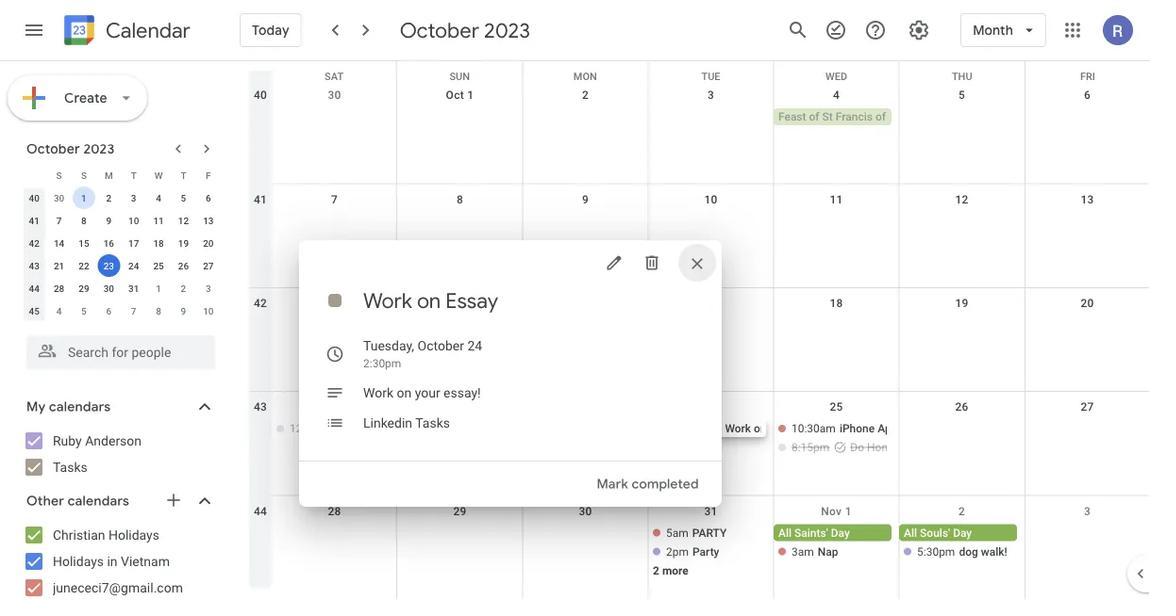 Task type: locate. For each thing, give the bounding box(es) containing it.
1 work from the top
[[363, 288, 412, 314]]

7
[[331, 193, 338, 206], [56, 215, 62, 226], [131, 306, 136, 317]]

0 vertical spatial 17
[[128, 238, 139, 249]]

of left assisi
[[876, 110, 886, 124]]

28 down 21
[[54, 283, 64, 294]]

create button
[[8, 75, 147, 121]]

1 right september 30 element
[[81, 192, 87, 204]]

2 vertical spatial 7
[[131, 306, 136, 317]]

10 for november 10 element
[[203, 306, 214, 317]]

1 10:30am button from the left
[[401, 421, 515, 438]]

1 horizontal spatial 24
[[467, 338, 482, 354]]

28 down 12:15pm brunch
[[328, 505, 341, 519]]

1 horizontal spatial 7
[[131, 306, 136, 317]]

calendars inside dropdown button
[[68, 493, 129, 510]]

42 right november 10 element
[[254, 297, 267, 310]]

23
[[103, 260, 114, 272]]

1 10:30am from the left
[[419, 423, 463, 436]]

44 inside grid
[[254, 505, 267, 519]]

1 vertical spatial work
[[363, 385, 393, 401]]

fri
[[1080, 71, 1095, 83]]

my
[[26, 399, 46, 416]]

10 for 10 element
[[128, 215, 139, 226]]

11 up 18 element on the top of page
[[153, 215, 164, 226]]

24 element
[[122, 255, 145, 277]]

s up september 30 element
[[56, 170, 62, 181]]

6 down f
[[206, 192, 211, 204]]

29 element
[[73, 277, 95, 300]]

0 horizontal spatial day
[[831, 527, 850, 540]]

day
[[831, 527, 850, 540], [953, 527, 972, 540]]

linkedin
[[363, 416, 412, 431]]

oct
[[446, 89, 464, 102]]

october 2023
[[400, 17, 530, 43], [26, 141, 115, 158]]

0 vertical spatial 5
[[958, 89, 965, 102]]

work down 2:30pm
[[363, 385, 393, 401]]

5am
[[666, 527, 689, 540]]

0 horizontal spatial holidays
[[53, 554, 104, 570]]

1 horizontal spatial 41
[[254, 193, 267, 206]]

44 for 30
[[254, 505, 267, 519]]

1 right nov
[[845, 505, 852, 519]]

1 vertical spatial 43
[[254, 401, 267, 414]]

0 horizontal spatial on
[[397, 385, 412, 401]]

43
[[29, 260, 39, 272], [254, 401, 267, 414]]

sun
[[449, 71, 470, 83]]

month
[[973, 22, 1013, 39]]

10 inside 10 element
[[128, 215, 139, 226]]

14
[[54, 238, 64, 249], [328, 297, 341, 310]]

t right m
[[131, 170, 137, 181]]

work on essay
[[363, 288, 498, 314]]

all inside all saints' day button
[[778, 527, 792, 540]]

1 horizontal spatial 11
[[830, 193, 843, 206]]

1 horizontal spatial 12
[[955, 193, 969, 206]]

0 horizontal spatial 20
[[203, 238, 214, 249]]

1 vertical spatial 24
[[467, 338, 482, 354]]

on
[[417, 288, 441, 314], [397, 385, 412, 401]]

1 t from the left
[[131, 170, 137, 181]]

calendars inside dropdown button
[[49, 399, 111, 416]]

12:15pm brunch
[[290, 423, 374, 436]]

1 vertical spatial 26
[[955, 401, 969, 414]]

2 horizontal spatial 9
[[582, 193, 589, 206]]

1 vertical spatial 14
[[328, 297, 341, 310]]

calendar element
[[60, 11, 190, 53]]

calendars
[[49, 399, 111, 416], [68, 493, 129, 510]]

1 vertical spatial 28
[[328, 505, 341, 519]]

0 vertical spatial 13
[[1081, 193, 1094, 206]]

0 vertical spatial 9
[[582, 193, 589, 206]]

1 horizontal spatial 27
[[1081, 401, 1094, 414]]

13
[[1081, 193, 1094, 206], [203, 215, 214, 226]]

do homework
[[850, 442, 922, 455]]

day inside all souls' day button
[[953, 527, 972, 540]]

11 element
[[147, 209, 170, 232]]

0 horizontal spatial 25
[[153, 260, 164, 272]]

row
[[249, 61, 1150, 90], [249, 80, 1150, 184], [22, 164, 221, 187], [249, 184, 1150, 289], [22, 187, 221, 209], [22, 209, 221, 232], [22, 232, 221, 255], [22, 255, 221, 277], [22, 277, 221, 300], [249, 289, 1150, 393], [22, 300, 221, 323], [249, 393, 1150, 497], [249, 497, 1150, 601]]

2 down m
[[106, 192, 111, 204]]

40
[[254, 89, 267, 102], [29, 192, 39, 204]]

5:30pm
[[917, 546, 955, 559]]

28
[[54, 283, 64, 294], [328, 505, 341, 519]]

23, today element
[[97, 255, 120, 277]]

0 vertical spatial 25
[[153, 260, 164, 272]]

1 vertical spatial 5
[[181, 192, 186, 204]]

november 5 element
[[73, 300, 95, 323]]

0 horizontal spatial 9
[[106, 215, 111, 226]]

16 element
[[97, 232, 120, 255]]

walk!
[[981, 546, 1007, 559]]

work
[[363, 288, 412, 314], [363, 385, 393, 401]]

row containing sat
[[249, 61, 1150, 90]]

1 vertical spatial 42
[[254, 297, 267, 310]]

1 vertical spatial 29
[[453, 505, 467, 519]]

0 horizontal spatial 31
[[128, 283, 139, 294]]

4 down 28 element
[[56, 306, 62, 317]]

0 vertical spatial 27
[[203, 260, 214, 272]]

1 horizontal spatial tasks
[[415, 416, 450, 431]]

0 horizontal spatial 8
[[81, 215, 87, 226]]

other calendars list
[[4, 521, 234, 601]]

t
[[131, 170, 137, 181], [181, 170, 186, 181]]

0 horizontal spatial s
[[56, 170, 62, 181]]

10
[[704, 193, 718, 206], [128, 215, 139, 226], [203, 306, 214, 317]]

13 element
[[197, 209, 220, 232]]

2 day from the left
[[953, 527, 972, 540]]

0 horizontal spatial 2023
[[83, 141, 115, 158]]

october up september 30 element
[[26, 141, 80, 158]]

0 horizontal spatial 19
[[178, 238, 189, 249]]

settings menu image
[[908, 19, 930, 42]]

of left st
[[809, 110, 820, 124]]

2 horizontal spatial 5
[[958, 89, 965, 102]]

28 element
[[48, 277, 70, 300]]

0 horizontal spatial of
[[809, 110, 820, 124]]

grid
[[249, 61, 1150, 601]]

day up 5:30pm dog walk!
[[953, 527, 972, 540]]

all inside all souls' day button
[[904, 527, 917, 540]]

november 7 element
[[122, 300, 145, 323]]

holidays down christian
[[53, 554, 104, 570]]

29 down 10:30am cell
[[453, 505, 467, 519]]

1 day from the left
[[831, 527, 850, 540]]

0 vertical spatial work
[[363, 288, 412, 314]]

0 horizontal spatial 11
[[153, 215, 164, 226]]

31 up party
[[704, 505, 718, 519]]

1 horizontal spatial s
[[81, 170, 87, 181]]

2 work from the top
[[363, 385, 393, 401]]

0 horizontal spatial all
[[778, 527, 792, 540]]

44 inside october 2023 "grid"
[[29, 283, 39, 294]]

1 horizontal spatial 43
[[254, 401, 267, 414]]

42 inside october 2023 "grid"
[[29, 238, 39, 249]]

29 inside grid
[[453, 505, 467, 519]]

november 6 element
[[97, 300, 120, 323]]

october
[[400, 17, 479, 43], [26, 141, 80, 158], [418, 338, 464, 354]]

calendar heading
[[102, 17, 190, 44]]

day down nov 1
[[831, 527, 850, 540]]

all left the "souls'"
[[904, 527, 917, 540]]

5 up 12 "element"
[[181, 192, 186, 204]]

24 up the 31 element
[[128, 260, 139, 272]]

0 horizontal spatial 40
[[29, 192, 39, 204]]

0 vertical spatial 41
[[254, 193, 267, 206]]

2 s from the left
[[81, 170, 87, 181]]

25 element
[[147, 255, 170, 277]]

21 element
[[48, 255, 70, 277]]

18 element
[[147, 232, 170, 255]]

1 inside cell
[[81, 192, 87, 204]]

0 horizontal spatial 4
[[56, 306, 62, 317]]

13 inside 13 element
[[203, 215, 214, 226]]

1 vertical spatial 18
[[830, 297, 843, 310]]

delete task image
[[642, 254, 661, 273]]

2 inside button
[[653, 565, 659, 578]]

2 down the mon
[[582, 89, 589, 102]]

19 inside october 2023 "grid"
[[178, 238, 189, 249]]

29
[[79, 283, 89, 294], [453, 505, 467, 519]]

october 2023 up m
[[26, 141, 115, 158]]

10 inside november 10 element
[[203, 306, 214, 317]]

3am
[[792, 546, 814, 559]]

None search field
[[0, 328, 234, 370]]

on left your
[[397, 385, 412, 401]]

44 right add other calendars icon
[[254, 505, 267, 519]]

12 element
[[172, 209, 195, 232]]

25 inside october 2023 "grid"
[[153, 260, 164, 272]]

0 vertical spatial 40
[[254, 89, 267, 102]]

2 all from the left
[[904, 527, 917, 540]]

grid containing 40
[[249, 61, 1150, 601]]

0 vertical spatial 15
[[79, 238, 89, 249]]

day inside all saints' day button
[[831, 527, 850, 540]]

23 cell
[[96, 255, 121, 277]]

0 vertical spatial october 2023
[[400, 17, 530, 43]]

10:30am button down the essay!
[[401, 421, 515, 438]]

44
[[29, 283, 39, 294], [254, 505, 267, 519]]

2 horizontal spatial 7
[[331, 193, 338, 206]]

st
[[822, 110, 833, 124]]

5 down "thu"
[[958, 89, 965, 102]]

25
[[153, 260, 164, 272], [830, 401, 843, 414]]

26
[[178, 260, 189, 272], [955, 401, 969, 414]]

1 horizontal spatial on
[[417, 288, 441, 314]]

5 inside row
[[81, 306, 87, 317]]

9
[[582, 193, 589, 206], [106, 215, 111, 226], [181, 306, 186, 317]]

assisi
[[889, 110, 920, 124]]

calendars up christian holidays
[[68, 493, 129, 510]]

18
[[153, 238, 164, 249], [830, 297, 843, 310]]

party
[[692, 546, 719, 559]]

14 element
[[48, 232, 70, 255]]

1 vertical spatial 31
[[704, 505, 718, 519]]

0 vertical spatial 26
[[178, 260, 189, 272]]

1 horizontal spatial 40
[[254, 89, 267, 102]]

0 vertical spatial 2023
[[484, 17, 530, 43]]

1 vertical spatial 25
[[830, 401, 843, 414]]

1 cell
[[71, 187, 96, 209]]

2 10:30am from the left
[[792, 423, 836, 436]]

11 down st
[[830, 193, 843, 206]]

6
[[1084, 89, 1091, 102], [206, 192, 211, 204], [106, 306, 111, 317]]

all saints' day button
[[774, 525, 892, 542]]

on left essay
[[417, 288, 441, 314]]

main drawer image
[[23, 19, 45, 42]]

25 inside grid
[[830, 401, 843, 414]]

0 vertical spatial 28
[[54, 283, 64, 294]]

20 inside "grid"
[[203, 238, 214, 249]]

1 horizontal spatial t
[[181, 170, 186, 181]]

43 inside october 2023 "grid"
[[29, 260, 39, 272]]

0 vertical spatial 24
[[128, 260, 139, 272]]

0 vertical spatial on
[[417, 288, 441, 314]]

1 right oct
[[467, 89, 474, 102]]

wed
[[826, 71, 847, 83]]

10:30am up 8:15pm
[[792, 423, 836, 436]]

1 vertical spatial 12
[[178, 215, 189, 226]]

4 down wed
[[833, 89, 840, 102]]

calendars for other calendars
[[68, 493, 129, 510]]

1
[[467, 89, 474, 102], [81, 192, 87, 204], [156, 283, 161, 294], [845, 505, 852, 519]]

1 horizontal spatial day
[[953, 527, 972, 540]]

october 2023 up 'sun'
[[400, 17, 530, 43]]

1 vertical spatial 13
[[203, 215, 214, 226]]

20 inside grid
[[1081, 297, 1094, 310]]

0 horizontal spatial 12
[[178, 215, 189, 226]]

24 inside october 2023 "grid"
[[128, 260, 139, 272]]

of
[[809, 110, 820, 124], [876, 110, 886, 124]]

my calendars button
[[4, 392, 234, 423]]

work up tuesday,
[[363, 288, 412, 314]]

october down work on essay heading
[[418, 338, 464, 354]]

4 up 11 element
[[156, 192, 161, 204]]

2 left more
[[653, 565, 659, 578]]

1 all from the left
[[778, 527, 792, 540]]

6 down 30 element
[[106, 306, 111, 317]]

10:30am inside cell
[[419, 423, 463, 436]]

tasks inside my calendars list
[[53, 460, 87, 475]]

october 2023 grid
[[18, 164, 221, 323]]

1 vertical spatial 9
[[106, 215, 111, 226]]

tuesday, october 24 2:30pm
[[363, 338, 482, 371]]

17 inside "element"
[[128, 238, 139, 249]]

1 vertical spatial 6
[[206, 192, 211, 204]]

30 element
[[97, 277, 120, 300]]

2
[[582, 89, 589, 102], [106, 192, 111, 204], [181, 283, 186, 294], [958, 505, 965, 519], [653, 565, 659, 578]]

2023
[[484, 17, 530, 43], [83, 141, 115, 158]]

1 horizontal spatial 2023
[[484, 17, 530, 43]]

november 8 element
[[147, 300, 170, 323]]

40 down today
[[254, 89, 267, 102]]

nov 1
[[821, 505, 852, 519]]

0 vertical spatial 6
[[1084, 89, 1091, 102]]

tasks down your
[[415, 416, 450, 431]]

1 horizontal spatial 14
[[328, 297, 341, 310]]

s up 1 cell
[[81, 170, 87, 181]]

2 horizontal spatial 4
[[833, 89, 840, 102]]

0 vertical spatial october
[[400, 17, 479, 43]]

s
[[56, 170, 62, 181], [81, 170, 87, 181]]

10:30am down your
[[419, 423, 463, 436]]

0 vertical spatial 20
[[203, 238, 214, 249]]

41 inside october 2023 "grid"
[[29, 215, 39, 226]]

1 vertical spatial 17
[[704, 297, 718, 310]]

0 vertical spatial 31
[[128, 283, 139, 294]]

ruby
[[53, 434, 82, 449]]

6 down fri
[[1084, 89, 1091, 102]]

0 horizontal spatial 41
[[29, 215, 39, 226]]

44 for 1
[[29, 283, 39, 294]]

1 horizontal spatial all
[[904, 527, 917, 540]]

row group containing 40
[[22, 187, 221, 323]]

5
[[958, 89, 965, 102], [181, 192, 186, 204], [81, 306, 87, 317]]

cell containing 10:30am
[[774, 421, 922, 459]]

row group
[[22, 187, 221, 323]]

2 horizontal spatial 10
[[704, 193, 718, 206]]

0 vertical spatial 14
[[54, 238, 64, 249]]

10:30am button
[[401, 421, 515, 438], [774, 421, 892, 438]]

18 inside october 2023 "grid"
[[153, 238, 164, 249]]

0 horizontal spatial 13
[[203, 215, 214, 226]]

10:30am cell
[[397, 421, 523, 459]]

0 vertical spatial calendars
[[49, 399, 111, 416]]

19
[[178, 238, 189, 249], [955, 297, 969, 310]]

40 left september 30 element
[[29, 192, 39, 204]]

holidays
[[108, 528, 159, 543], [53, 554, 104, 570]]

31 up november 7 element
[[128, 283, 139, 294]]

5 down 29 element
[[81, 306, 87, 317]]

1 horizontal spatial 8
[[156, 306, 161, 317]]

october inside tuesday, october 24 2:30pm
[[418, 338, 464, 354]]

10:30am
[[419, 423, 463, 436], [792, 423, 836, 436]]

1 horizontal spatial of
[[876, 110, 886, 124]]

1 vertical spatial 10
[[128, 215, 139, 226]]

30
[[328, 89, 341, 102], [54, 192, 64, 204], [103, 283, 114, 294], [579, 505, 592, 519]]

on for your
[[397, 385, 412, 401]]

completed
[[632, 476, 699, 493]]

dog
[[959, 546, 978, 559]]

t right w
[[181, 170, 186, 181]]

2 vertical spatial october
[[418, 338, 464, 354]]

15 up tuesday, october 24 2:30pm
[[453, 297, 467, 310]]

4
[[833, 89, 840, 102], [156, 192, 161, 204], [56, 306, 62, 317]]

calendars up the ruby
[[49, 399, 111, 416]]

44 up 45
[[29, 283, 39, 294]]

40 inside october 2023 "grid"
[[29, 192, 39, 204]]

15 up 22
[[79, 238, 89, 249]]

0 vertical spatial 11
[[830, 193, 843, 206]]

2 vertical spatial 10
[[203, 306, 214, 317]]

0 horizontal spatial 26
[[178, 260, 189, 272]]

27 inside october 2023 "grid"
[[203, 260, 214, 272]]

all up the "3am"
[[778, 527, 792, 540]]

other
[[26, 493, 64, 510]]

17
[[128, 238, 139, 249], [704, 297, 718, 310]]

tasks down the ruby
[[53, 460, 87, 475]]

0 vertical spatial tasks
[[415, 416, 450, 431]]

2 vertical spatial 8
[[156, 306, 161, 317]]

42 for 1
[[29, 238, 39, 249]]

10:30am button up 8:15pm
[[774, 421, 892, 438]]

cell containing all souls' day
[[899, 525, 1025, 582]]

42 left 14 element
[[29, 238, 39, 249]]

29 down 22
[[79, 283, 89, 294]]

24 down essay
[[467, 338, 482, 354]]

october up 'sun'
[[400, 17, 479, 43]]

0 horizontal spatial 29
[[79, 283, 89, 294]]

0 vertical spatial 42
[[29, 238, 39, 249]]

14 inside row group
[[54, 238, 64, 249]]

41
[[254, 193, 267, 206], [29, 215, 39, 226]]

cell
[[272, 108, 397, 127], [397, 108, 523, 127], [523, 108, 648, 127], [648, 108, 774, 127], [899, 108, 1025, 127], [1025, 108, 1150, 127], [774, 421, 922, 459], [899, 421, 1025, 459], [1025, 421, 1150, 459], [527, 426, 539, 452], [272, 525, 397, 582], [397, 525, 523, 582], [523, 525, 648, 582], [648, 525, 774, 582], [774, 525, 899, 582], [899, 525, 1025, 582], [1025, 525, 1150, 582]]

holidays up vietnam at left
[[108, 528, 159, 543]]

2 of from the left
[[876, 110, 886, 124]]



Task type: describe. For each thing, give the bounding box(es) containing it.
create
[[64, 90, 107, 107]]

november 2 element
[[172, 277, 195, 300]]

2 more button
[[648, 563, 766, 580]]

november 9 element
[[172, 300, 195, 323]]

day for all souls' day
[[953, 527, 972, 540]]

all souls' day button
[[899, 525, 1017, 542]]

2 horizontal spatial 8
[[457, 193, 463, 206]]

anderson
[[85, 434, 142, 449]]

10 element
[[122, 209, 145, 232]]

19 element
[[172, 232, 195, 255]]

nap
[[818, 546, 838, 559]]

26 element
[[172, 255, 195, 277]]

11 inside grid
[[830, 193, 843, 206]]

8 inside "element"
[[156, 306, 161, 317]]

christian
[[53, 528, 105, 543]]

your
[[415, 385, 440, 401]]

2 10:30am button from the left
[[774, 421, 892, 438]]

mark completed button
[[589, 462, 707, 508]]

0 horizontal spatial october 2023
[[26, 141, 115, 158]]

all souls' day
[[904, 527, 972, 540]]

feast
[[778, 110, 806, 124]]

4 inside 'element'
[[56, 306, 62, 317]]

0 vertical spatial 12
[[955, 193, 969, 206]]

row containing s
[[22, 164, 221, 187]]

day for all saints' day
[[831, 527, 850, 540]]

1 horizontal spatial 18
[[830, 297, 843, 310]]

m
[[105, 170, 113, 181]]

15 inside october 2023 "grid"
[[79, 238, 89, 249]]

row containing 45
[[22, 300, 221, 323]]

1 horizontal spatial 4
[[156, 192, 161, 204]]

1 horizontal spatial october 2023
[[400, 17, 530, 43]]

all saints' day
[[778, 527, 850, 540]]

row group inside october 2023 "grid"
[[22, 187, 221, 323]]

september 30 element
[[48, 187, 70, 209]]

my calendars list
[[4, 426, 234, 483]]

22
[[79, 260, 89, 272]]

cell containing 5am
[[648, 525, 774, 582]]

1 of from the left
[[809, 110, 820, 124]]

work on your essay!
[[363, 385, 484, 401]]

29 inside october 2023 "grid"
[[79, 283, 89, 294]]

thu
[[952, 71, 972, 83]]

junececi7@gmail.com
[[53, 581, 183, 596]]

work for work on your essay!
[[363, 385, 393, 401]]

essay
[[446, 288, 498, 314]]

work for work on essay
[[363, 288, 412, 314]]

12 inside "element"
[[178, 215, 189, 226]]

souls'
[[920, 527, 950, 540]]

sat
[[325, 71, 343, 83]]

43 for 1
[[29, 260, 39, 272]]

mark
[[597, 476, 629, 493]]

11 inside october 2023 "grid"
[[153, 215, 164, 226]]

15 element
[[73, 232, 95, 255]]

10:30am inside cell
[[792, 423, 836, 436]]

17 element
[[122, 232, 145, 255]]

24 inside tuesday, october 24 2:30pm
[[467, 338, 482, 354]]

w
[[154, 170, 163, 181]]

0 vertical spatial 10
[[704, 193, 718, 206]]

2:30pm
[[363, 358, 401, 371]]

francis
[[836, 110, 873, 124]]

vietnam
[[121, 554, 170, 570]]

other calendars
[[26, 493, 129, 510]]

holidays in vietnam
[[53, 554, 170, 570]]

1 horizontal spatial 5
[[181, 192, 186, 204]]

other calendars button
[[4, 487, 234, 517]]

2 up november 9 element
[[181, 283, 186, 294]]

0 vertical spatial 4
[[833, 89, 840, 102]]

8:15pm
[[792, 442, 830, 455]]

party
[[692, 527, 727, 540]]

all for all saints' day
[[778, 527, 792, 540]]

40 for 1
[[29, 192, 39, 204]]

28 inside 28 element
[[54, 283, 64, 294]]

0 vertical spatial holidays
[[108, 528, 159, 543]]

brunch
[[338, 423, 374, 436]]

1 vertical spatial 2023
[[83, 141, 115, 158]]

2 more
[[653, 565, 689, 578]]

40 for 30
[[254, 89, 267, 102]]

42 for 30
[[254, 297, 267, 310]]

christian holidays
[[53, 528, 159, 543]]

2 vertical spatial 6
[[106, 306, 111, 317]]

f
[[206, 170, 211, 181]]

7 inside row
[[131, 306, 136, 317]]

1 horizontal spatial 6
[[206, 192, 211, 204]]

2pm party
[[666, 546, 719, 559]]

today
[[252, 22, 289, 39]]

1 horizontal spatial 17
[[704, 297, 718, 310]]

26 inside 26 element
[[178, 260, 189, 272]]

31 inside the 31 element
[[128, 283, 139, 294]]

work on essay heading
[[363, 288, 498, 314]]

2 t from the left
[[181, 170, 186, 181]]

1 vertical spatial holidays
[[53, 554, 104, 570]]

45
[[29, 306, 39, 317]]

1 vertical spatial 19
[[955, 297, 969, 310]]

linkedin tasks
[[363, 416, 450, 431]]

my calendars
[[26, 399, 111, 416]]

0 vertical spatial 7
[[331, 193, 338, 206]]

Search for people text field
[[38, 336, 204, 370]]

oct 1
[[446, 89, 474, 102]]

2 vertical spatial 9
[[181, 306, 186, 317]]

1 vertical spatial 8
[[81, 215, 87, 226]]

14 inside grid
[[328, 297, 341, 310]]

3am nap
[[792, 546, 838, 559]]

all for all souls' day
[[904, 527, 917, 540]]

1 horizontal spatial 15
[[453, 297, 467, 310]]

10:30am button inside 10:30am cell
[[401, 421, 515, 438]]

today button
[[240, 8, 302, 53]]

november 10 element
[[197, 300, 220, 323]]

november 3 element
[[197, 277, 220, 300]]

31 element
[[122, 277, 145, 300]]

12:15pm
[[290, 423, 334, 436]]

essay!
[[444, 385, 481, 401]]

1 s from the left
[[56, 170, 62, 181]]

mark completed
[[597, 476, 699, 493]]

ruby anderson
[[53, 434, 142, 449]]

november 1 element
[[147, 277, 170, 300]]

do
[[850, 442, 864, 455]]

43 for 30
[[254, 401, 267, 414]]

41 for 1
[[29, 215, 39, 226]]

21
[[54, 260, 64, 272]]

1 vertical spatial 27
[[1081, 401, 1094, 414]]

feast of st francis of assisi
[[778, 110, 920, 124]]

16
[[103, 238, 114, 249]]

tuesday,
[[363, 338, 414, 354]]

20 element
[[197, 232, 220, 255]]

2 up all souls' day button
[[958, 505, 965, 519]]

november 4 element
[[48, 300, 70, 323]]

calendars for my calendars
[[49, 399, 111, 416]]

1 vertical spatial october
[[26, 141, 80, 158]]

5am party
[[666, 527, 727, 540]]

add other calendars image
[[164, 492, 183, 510]]

tue
[[701, 71, 720, 83]]

month button
[[961, 8, 1046, 53]]

1 up november 8 "element"
[[156, 283, 161, 294]]

mon
[[573, 71, 597, 83]]

0 horizontal spatial 7
[[56, 215, 62, 226]]

more
[[662, 565, 689, 578]]

homework
[[867, 442, 922, 455]]

calendar
[[106, 17, 190, 44]]

nov
[[821, 505, 842, 519]]

saints'
[[794, 527, 828, 540]]

on for essay
[[417, 288, 441, 314]]

cell containing all saints' day
[[774, 525, 899, 582]]

41 for 30
[[254, 193, 267, 206]]

22 element
[[73, 255, 95, 277]]

feast of st francis of assisi button
[[774, 108, 920, 125]]

5:30pm dog walk!
[[917, 546, 1007, 559]]

27 element
[[197, 255, 220, 277]]

2pm
[[666, 546, 689, 559]]

in
[[107, 554, 118, 570]]



Task type: vqa. For each thing, say whether or not it's contained in the screenshot.
April 1 element on the top left of the page
no



